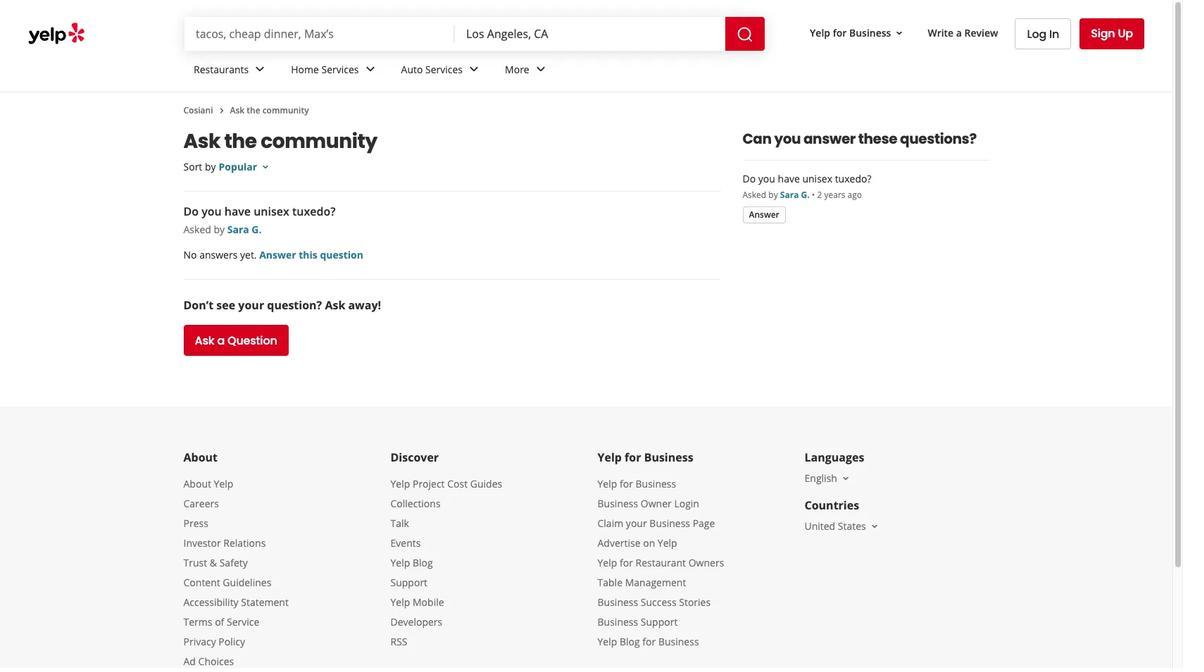 Task type: describe. For each thing, give the bounding box(es) containing it.
press
[[184, 517, 208, 530]]

yelp inside button
[[810, 26, 831, 39]]

yelp blog link
[[391, 556, 433, 569]]

on
[[644, 536, 656, 550]]

guides
[[471, 477, 503, 490]]

rss
[[391, 635, 408, 648]]

privacy policy link
[[184, 635, 245, 648]]

about yelp link
[[184, 477, 234, 490]]

advertise on yelp link
[[598, 536, 678, 550]]

0 vertical spatial sara g. link
[[781, 189, 810, 201]]

yelp project cost guides collections talk events yelp blog support yelp mobile developers rss
[[391, 477, 503, 648]]

table
[[598, 576, 623, 589]]

24 chevron down v2 image for restaurants
[[252, 61, 269, 78]]

auto services link
[[390, 51, 494, 92]]

tuxedo? for do you have unisex tuxedo?
[[836, 172, 872, 185]]

home services link
[[280, 51, 390, 92]]

countries
[[805, 498, 860, 513]]

business inside "yelp for business" button
[[850, 26, 892, 39]]

rss link
[[391, 635, 408, 648]]

sort by
[[184, 160, 216, 173]]

content
[[184, 576, 220, 589]]

16 chevron down v2 image for languages
[[841, 473, 852, 484]]

trust
[[184, 556, 207, 569]]

collections
[[391, 497, 441, 510]]

up
[[1119, 25, 1134, 42]]

cosiani
[[184, 104, 213, 116]]

don't
[[184, 297, 214, 313]]

careers
[[184, 497, 219, 510]]

write a review link
[[923, 20, 1005, 46]]

by for sort
[[205, 160, 216, 173]]

asked inside do you have unisex tuxedo? asked by sara g.
[[184, 223, 211, 236]]

0 vertical spatial g.
[[802, 189, 810, 201]]

sara inside do you have unisex tuxedo? asked by sara g.
[[227, 223, 249, 236]]

no answers yet. answer this question
[[184, 248, 364, 261]]

yelp for business button
[[805, 20, 911, 46]]

by for asked
[[769, 189, 779, 201]]

business success stories link
[[598, 595, 711, 609]]

developers
[[391, 615, 443, 629]]

answer link
[[743, 206, 786, 223]]

yelp mobile link
[[391, 595, 444, 609]]

you for can you answer these questions?
[[775, 129, 801, 149]]

see
[[217, 297, 236, 313]]

popular button
[[219, 160, 271, 173]]

cosiani link
[[184, 104, 213, 116]]

about for about yelp careers press investor relations trust & safety content guidelines accessibility statement terms of service privacy policy
[[184, 477, 211, 490]]

sign
[[1092, 25, 1116, 42]]

owners
[[689, 556, 725, 569]]

&
[[210, 556, 217, 569]]

ask right 16 chevron right v2 image at left
[[230, 104, 245, 116]]

collections link
[[391, 497, 441, 510]]

by inside do you have unisex tuxedo? asked by sara g.
[[214, 223, 225, 236]]

support inside yelp for business business owner login claim your business page advertise on yelp yelp for restaurant owners table management business success stories business support yelp blog for business
[[641, 615, 678, 629]]

press link
[[184, 517, 208, 530]]

for inside button
[[833, 26, 847, 39]]

accessibility
[[184, 595, 239, 609]]

these
[[859, 129, 898, 149]]

question?
[[267, 297, 322, 313]]

1 vertical spatial ask the community
[[184, 128, 378, 155]]

Find text field
[[196, 26, 444, 42]]

have for do you have unisex tuxedo?
[[778, 172, 800, 185]]

trust & safety link
[[184, 556, 248, 569]]

united states
[[805, 519, 867, 533]]

services for home services
[[322, 62, 359, 76]]

2 years ago
[[818, 189, 863, 201]]

answer this question link
[[259, 248, 364, 261]]

project
[[413, 477, 445, 490]]

write
[[928, 26, 954, 39]]

terms of service link
[[184, 615, 260, 629]]

owner
[[641, 497, 672, 510]]

ask a question
[[195, 332, 277, 348]]

policy
[[219, 635, 245, 648]]

log in
[[1028, 26, 1060, 42]]

write a review
[[928, 26, 999, 39]]

restaurant
[[636, 556, 686, 569]]

ask up "sort by"
[[184, 128, 220, 155]]

24 chevron down v2 image for more
[[533, 61, 549, 78]]

24 chevron down v2 image for home services
[[362, 61, 379, 78]]

careers link
[[184, 497, 219, 510]]

do for do you have unisex tuxedo? asked by sara g.
[[184, 204, 199, 219]]

home services
[[291, 62, 359, 76]]

restaurants
[[194, 62, 249, 76]]

questions?
[[901, 129, 977, 149]]

1 vertical spatial community
[[261, 128, 378, 155]]

business categories element
[[183, 51, 1145, 92]]

can you answer these questions?
[[743, 129, 977, 149]]

0 vertical spatial ask the community
[[230, 104, 309, 116]]

you for do you have unisex tuxedo?
[[759, 172, 776, 185]]

16 chevron down v2 image inside "yelp for business" button
[[895, 27, 906, 39]]

service
[[227, 615, 260, 629]]

0 vertical spatial asked
[[743, 189, 767, 201]]

asked by sara g.
[[743, 189, 810, 201]]

can
[[743, 129, 772, 149]]

16 chevron down v2 image for sort by
[[260, 161, 271, 173]]

ask left away!
[[325, 297, 346, 313]]

you for do you have unisex tuxedo? asked by sara g.
[[202, 204, 222, 219]]

investor
[[184, 536, 221, 550]]

united states button
[[805, 519, 881, 533]]

in
[[1050, 26, 1060, 42]]

claim your business page link
[[598, 517, 716, 530]]

business owner login link
[[598, 497, 700, 510]]

question
[[320, 248, 364, 261]]

years
[[825, 189, 846, 201]]

yelp project cost guides link
[[391, 477, 503, 490]]



Task type: locate. For each thing, give the bounding box(es) containing it.
1 horizontal spatial have
[[778, 172, 800, 185]]

search image
[[737, 26, 754, 43]]

2 24 chevron down v2 image from the left
[[533, 61, 549, 78]]

away!
[[348, 297, 381, 313]]

1 vertical spatial blog
[[620, 635, 640, 648]]

relations
[[224, 536, 266, 550]]

24 chevron down v2 image inside auto services link
[[466, 61, 483, 78]]

0 vertical spatial 16 chevron down v2 image
[[895, 27, 906, 39]]

yelp for business link
[[598, 477, 677, 490]]

states
[[838, 519, 867, 533]]

1 vertical spatial do
[[184, 204, 199, 219]]

24 chevron down v2 image right restaurants
[[252, 61, 269, 78]]

yelp for restaurant owners link
[[598, 556, 725, 569]]

review
[[965, 26, 999, 39]]

services right auto
[[426, 62, 463, 76]]

1 horizontal spatial a
[[957, 26, 963, 39]]

claim
[[598, 517, 624, 530]]

1 vertical spatial unisex
[[254, 204, 290, 219]]

unisex for do you have unisex tuxedo? asked by sara g.
[[254, 204, 290, 219]]

0 vertical spatial answer
[[749, 208, 780, 220]]

have up yet.
[[225, 204, 251, 219]]

business
[[850, 26, 892, 39], [645, 450, 694, 465], [636, 477, 677, 490], [598, 497, 639, 510], [650, 517, 691, 530], [598, 595, 639, 609], [598, 615, 639, 629], [659, 635, 699, 648]]

ask inside ask a question link
[[195, 332, 215, 348]]

restaurants link
[[183, 51, 280, 92]]

0 horizontal spatial answer
[[259, 248, 296, 261]]

log
[[1028, 26, 1047, 42]]

24 chevron down v2 image for auto services
[[466, 61, 483, 78]]

safety
[[220, 556, 248, 569]]

unisex up no answers yet. answer this question
[[254, 204, 290, 219]]

24 chevron down v2 image right 'more'
[[533, 61, 549, 78]]

a
[[957, 26, 963, 39], [217, 332, 225, 348]]

events
[[391, 536, 421, 550]]

privacy
[[184, 635, 216, 648]]

answer
[[804, 129, 856, 149]]

1 vertical spatial answer
[[259, 248, 296, 261]]

16 chevron down v2 image inside 'english' dropdown button
[[841, 473, 852, 484]]

1 horizontal spatial do
[[743, 172, 756, 185]]

do
[[743, 172, 756, 185], [184, 204, 199, 219]]

none field find
[[196, 26, 444, 42]]

0 vertical spatial do
[[743, 172, 756, 185]]

1 horizontal spatial sara g. link
[[781, 189, 810, 201]]

do up asked by sara g.
[[743, 172, 756, 185]]

answer down asked by sara g.
[[749, 208, 780, 220]]

1 vertical spatial about
[[184, 477, 211, 490]]

about up careers link
[[184, 477, 211, 490]]

the right 16 chevron right v2 image at left
[[247, 104, 260, 116]]

your inside yelp for business business owner login claim your business page advertise on yelp yelp for restaurant owners table management business success stories business support yelp blog for business
[[626, 517, 647, 530]]

tuxedo? up ago
[[836, 172, 872, 185]]

none field 'near'
[[467, 26, 715, 42]]

you up asked by sara g.
[[759, 172, 776, 185]]

auto
[[401, 62, 423, 76]]

you up answers
[[202, 204, 222, 219]]

1 vertical spatial g.
[[252, 223, 262, 236]]

0 vertical spatial support
[[391, 576, 428, 589]]

tuxedo? for do you have unisex tuxedo? asked by sara g.
[[292, 204, 336, 219]]

0 horizontal spatial services
[[322, 62, 359, 76]]

support link
[[391, 576, 428, 589]]

english button
[[805, 471, 852, 485]]

services right home
[[322, 62, 359, 76]]

by right "sort"
[[205, 160, 216, 173]]

1 vertical spatial yelp for business
[[598, 450, 694, 465]]

1 vertical spatial have
[[225, 204, 251, 219]]

16 chevron down v2 image
[[869, 521, 881, 532]]

accessibility statement link
[[184, 595, 289, 609]]

1 vertical spatial you
[[759, 172, 776, 185]]

0 horizontal spatial none field
[[196, 26, 444, 42]]

business support link
[[598, 615, 678, 629]]

1 horizontal spatial none field
[[467, 26, 715, 42]]

2 vertical spatial 16 chevron down v2 image
[[841, 473, 852, 484]]

your up the advertise on yelp link
[[626, 517, 647, 530]]

2 services from the left
[[426, 62, 463, 76]]

ask the community up popular popup button
[[184, 128, 378, 155]]

0 horizontal spatial have
[[225, 204, 251, 219]]

yelp blog for business link
[[598, 635, 699, 648]]

1 vertical spatial the
[[224, 128, 257, 155]]

1 horizontal spatial sara
[[781, 189, 799, 201]]

1 vertical spatial 16 chevron down v2 image
[[260, 161, 271, 173]]

None field
[[196, 26, 444, 42], [467, 26, 715, 42]]

support down yelp blog link
[[391, 576, 428, 589]]

Near text field
[[467, 26, 715, 42]]

answer right yet.
[[259, 248, 296, 261]]

1 horizontal spatial unisex
[[803, 172, 833, 185]]

1 vertical spatial asked
[[184, 223, 211, 236]]

0 vertical spatial by
[[205, 160, 216, 173]]

0 vertical spatial a
[[957, 26, 963, 39]]

1 vertical spatial your
[[626, 517, 647, 530]]

discover
[[391, 450, 439, 465]]

ask a question link
[[184, 325, 289, 356]]

1 horizontal spatial support
[[641, 615, 678, 629]]

blog down business support link
[[620, 635, 640, 648]]

about yelp careers press investor relations trust & safety content guidelines accessibility statement terms of service privacy policy
[[184, 477, 289, 648]]

blog inside yelp for business business owner login claim your business page advertise on yelp yelp for restaurant owners table management business success stories business support yelp blog for business
[[620, 635, 640, 648]]

unisex inside do you have unisex tuxedo? asked by sara g.
[[254, 204, 290, 219]]

0 vertical spatial you
[[775, 129, 801, 149]]

a right write
[[957, 26, 963, 39]]

0 vertical spatial about
[[184, 450, 218, 465]]

24 chevron down v2 image inside more link
[[533, 61, 549, 78]]

16 chevron right v2 image
[[216, 105, 227, 116]]

do inside do you have unisex tuxedo? asked by sara g.
[[184, 204, 199, 219]]

this
[[299, 248, 318, 261]]

0 horizontal spatial do
[[184, 204, 199, 219]]

0 horizontal spatial unisex
[[254, 204, 290, 219]]

you
[[775, 129, 801, 149], [759, 172, 776, 185], [202, 204, 222, 219]]

1 24 chevron down v2 image from the left
[[252, 61, 269, 78]]

24 chevron down v2 image inside restaurants link
[[252, 61, 269, 78]]

0 horizontal spatial 24 chevron down v2 image
[[252, 61, 269, 78]]

0 horizontal spatial tuxedo?
[[292, 204, 336, 219]]

1 vertical spatial a
[[217, 332, 225, 348]]

page
[[693, 517, 716, 530]]

more link
[[494, 51, 561, 92]]

asked up the answer link
[[743, 189, 767, 201]]

1 horizontal spatial answer
[[749, 208, 780, 220]]

0 horizontal spatial sara g. link
[[227, 223, 262, 236]]

auto services
[[401, 62, 463, 76]]

1 services from the left
[[322, 62, 359, 76]]

management
[[626, 576, 687, 589]]

g. left 2 on the right of the page
[[802, 189, 810, 201]]

16 chevron down v2 image right 'popular'
[[260, 161, 271, 173]]

sara g. link down do you have unisex tuxedo?
[[781, 189, 810, 201]]

1 vertical spatial sara g. link
[[227, 223, 262, 236]]

24 chevron down v2 image inside home services link
[[362, 61, 379, 78]]

2 vertical spatial you
[[202, 204, 222, 219]]

tuxedo? up answer this question link
[[292, 204, 336, 219]]

0 horizontal spatial sara
[[227, 223, 249, 236]]

1 horizontal spatial asked
[[743, 189, 767, 201]]

mobile
[[413, 595, 444, 609]]

0 vertical spatial the
[[247, 104, 260, 116]]

by up answers
[[214, 223, 225, 236]]

for
[[833, 26, 847, 39], [625, 450, 642, 465], [620, 477, 633, 490], [620, 556, 633, 569], [643, 635, 656, 648]]

0 horizontal spatial g.
[[252, 223, 262, 236]]

stories
[[680, 595, 711, 609]]

terms
[[184, 615, 212, 629]]

0 vertical spatial have
[[778, 172, 800, 185]]

0 horizontal spatial yelp for business
[[598, 450, 694, 465]]

a for write
[[957, 26, 963, 39]]

1 horizontal spatial yelp for business
[[810, 26, 892, 39]]

yelp for business business owner login claim your business page advertise on yelp yelp for restaurant owners table management business success stories business support yelp blog for business
[[598, 477, 725, 648]]

have up asked by sara g.
[[778, 172, 800, 185]]

of
[[215, 615, 224, 629]]

support down success
[[641, 615, 678, 629]]

have for do you have unisex tuxedo? asked by sara g.
[[225, 204, 251, 219]]

2 none field from the left
[[467, 26, 715, 42]]

1 24 chevron down v2 image from the left
[[466, 61, 483, 78]]

1 vertical spatial tuxedo?
[[292, 204, 336, 219]]

0 horizontal spatial blog
[[413, 556, 433, 569]]

None search field
[[185, 17, 768, 51]]

yelp for business
[[810, 26, 892, 39], [598, 450, 694, 465]]

ago
[[848, 189, 863, 201]]

16 chevron down v2 image inside popular popup button
[[260, 161, 271, 173]]

have
[[778, 172, 800, 185], [225, 204, 251, 219]]

24 chevron down v2 image
[[252, 61, 269, 78], [362, 61, 379, 78]]

ask down don't
[[195, 332, 215, 348]]

don't see your question? ask away!
[[184, 297, 381, 313]]

1 horizontal spatial services
[[426, 62, 463, 76]]

home
[[291, 62, 319, 76]]

sort
[[184, 160, 202, 173]]

0 horizontal spatial a
[[217, 332, 225, 348]]

16 chevron down v2 image
[[895, 27, 906, 39], [260, 161, 271, 173], [841, 473, 852, 484]]

g. up yet.
[[252, 223, 262, 236]]

16 chevron down v2 image left write
[[895, 27, 906, 39]]

1 horizontal spatial blog
[[620, 635, 640, 648]]

a for ask
[[217, 332, 225, 348]]

blog up support link
[[413, 556, 433, 569]]

question
[[228, 332, 277, 348]]

unisex for do you have unisex tuxedo?
[[803, 172, 833, 185]]

0 vertical spatial yelp for business
[[810, 26, 892, 39]]

yet.
[[240, 248, 257, 261]]

about
[[184, 450, 218, 465], [184, 477, 211, 490]]

sara g. link up yet.
[[227, 223, 262, 236]]

2 vertical spatial by
[[214, 223, 225, 236]]

unisex up 2 on the right of the page
[[803, 172, 833, 185]]

1 horizontal spatial tuxedo?
[[836, 172, 872, 185]]

g.
[[802, 189, 810, 201], [252, 223, 262, 236]]

support inside yelp project cost guides collections talk events yelp blog support yelp mobile developers rss
[[391, 576, 428, 589]]

0 vertical spatial tuxedo?
[[836, 172, 872, 185]]

do for do you have unisex tuxedo?
[[743, 172, 756, 185]]

community
[[263, 104, 309, 116], [261, 128, 378, 155]]

0 horizontal spatial your
[[238, 297, 264, 313]]

support
[[391, 576, 428, 589], [641, 615, 678, 629]]

2 horizontal spatial 16 chevron down v2 image
[[895, 27, 906, 39]]

about for about
[[184, 450, 218, 465]]

yelp inside about yelp careers press investor relations trust & safety content guidelines accessibility statement terms of service privacy policy
[[214, 477, 234, 490]]

your
[[238, 297, 264, 313], [626, 517, 647, 530]]

do up no
[[184, 204, 199, 219]]

you inside do you have unisex tuxedo? asked by sara g.
[[202, 204, 222, 219]]

1 vertical spatial sara
[[227, 223, 249, 236]]

asked up no
[[184, 223, 211, 236]]

1 horizontal spatial 16 chevron down v2 image
[[841, 473, 852, 484]]

2 24 chevron down v2 image from the left
[[362, 61, 379, 78]]

16 chevron down v2 image down languages
[[841, 473, 852, 484]]

sara g. link
[[781, 189, 810, 201], [227, 223, 262, 236]]

investor relations link
[[184, 536, 266, 550]]

sara down do you have unisex tuxedo?
[[781, 189, 799, 201]]

about inside about yelp careers press investor relations trust & safety content guidelines accessibility statement terms of service privacy policy
[[184, 477, 211, 490]]

popular
[[219, 160, 257, 173]]

1 none field from the left
[[196, 26, 444, 42]]

2 about from the top
[[184, 477, 211, 490]]

the
[[247, 104, 260, 116], [224, 128, 257, 155]]

sara
[[781, 189, 799, 201], [227, 223, 249, 236]]

answer
[[749, 208, 780, 220], [259, 248, 296, 261]]

your right see
[[238, 297, 264, 313]]

0 horizontal spatial 24 chevron down v2 image
[[466, 61, 483, 78]]

0 vertical spatial sara
[[781, 189, 799, 201]]

tuxedo? inside do you have unisex tuxedo? asked by sara g.
[[292, 204, 336, 219]]

0 horizontal spatial asked
[[184, 223, 211, 236]]

do you have unisex tuxedo?
[[743, 172, 872, 185]]

statement
[[241, 595, 289, 609]]

yelp for business inside button
[[810, 26, 892, 39]]

sara up yet.
[[227, 223, 249, 236]]

24 chevron down v2 image
[[466, 61, 483, 78], [533, 61, 549, 78]]

you right can
[[775, 129, 801, 149]]

24 chevron down v2 image left auto
[[362, 61, 379, 78]]

24 chevron down v2 image right auto services
[[466, 61, 483, 78]]

1 horizontal spatial 24 chevron down v2 image
[[533, 61, 549, 78]]

1 vertical spatial by
[[769, 189, 779, 201]]

sign up
[[1092, 25, 1134, 42]]

0 vertical spatial unisex
[[803, 172, 833, 185]]

guidelines
[[223, 576, 272, 589]]

2
[[818, 189, 823, 201]]

services for auto services
[[426, 62, 463, 76]]

ask
[[230, 104, 245, 116], [184, 128, 220, 155], [325, 297, 346, 313], [195, 332, 215, 348]]

1 about from the top
[[184, 450, 218, 465]]

g. inside do you have unisex tuxedo? asked by sara g.
[[252, 223, 262, 236]]

1 horizontal spatial your
[[626, 517, 647, 530]]

0 horizontal spatial 16 chevron down v2 image
[[260, 161, 271, 173]]

about up about yelp link at the bottom
[[184, 450, 218, 465]]

0 vertical spatial community
[[263, 104, 309, 116]]

unisex
[[803, 172, 833, 185], [254, 204, 290, 219]]

success
[[641, 595, 677, 609]]

0 vertical spatial your
[[238, 297, 264, 313]]

a left question
[[217, 332, 225, 348]]

1 horizontal spatial g.
[[802, 189, 810, 201]]

blog inside yelp project cost guides collections talk events yelp blog support yelp mobile developers rss
[[413, 556, 433, 569]]

have inside do you have unisex tuxedo? asked by sara g.
[[225, 204, 251, 219]]

1 vertical spatial support
[[641, 615, 678, 629]]

login
[[675, 497, 700, 510]]

1 horizontal spatial 24 chevron down v2 image
[[362, 61, 379, 78]]

by up the answer link
[[769, 189, 779, 201]]

0 horizontal spatial support
[[391, 576, 428, 589]]

ask the community right 16 chevron right v2 image at left
[[230, 104, 309, 116]]

the up 'popular'
[[224, 128, 257, 155]]

0 vertical spatial blog
[[413, 556, 433, 569]]



Task type: vqa. For each thing, say whether or not it's contained in the screenshot.
1st Photo of The Git Out - Austin, TX, US. from the right
no



